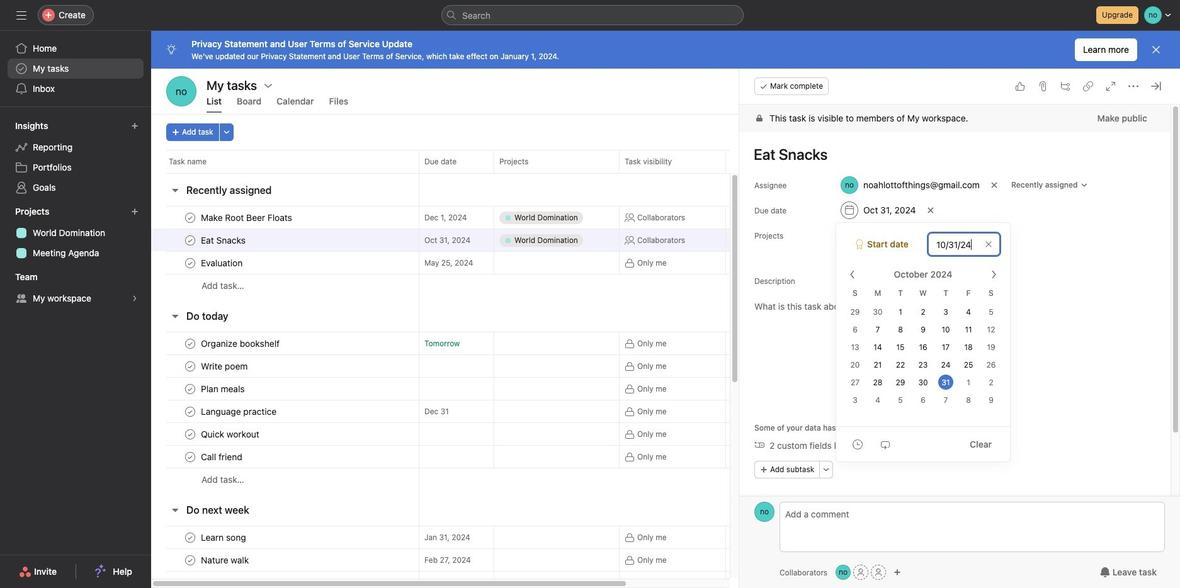 Task type: describe. For each thing, give the bounding box(es) containing it.
task name text field for learn song cell
[[198, 531, 250, 544]]

mark complete checkbox for task name text field inside the learn song cell
[[183, 530, 198, 545]]

call friend cell
[[151, 445, 419, 469]]

new project or portfolio image
[[131, 208, 139, 215]]

close details image
[[1151, 81, 1161, 91]]

insights element
[[0, 115, 151, 200]]

task name text field for make root beer floats 'cell'
[[198, 211, 296, 224]]

mark complete checkbox for task name text box within quick workout cell
[[183, 427, 198, 442]]

nature walk cell
[[151, 549, 419, 572]]

collapse task list for this section image for make root beer floats 'cell'
[[170, 185, 180, 195]]

linked projects for evaluation cell
[[494, 251, 620, 275]]

mark complete image for task name text field in the nature walk 'cell'
[[183, 553, 198, 568]]

move tasks between sections image
[[399, 236, 406, 244]]

task name text field for organize bookshelf cell
[[198, 337, 283, 350]]

mark complete image for task name text field within call friend cell
[[183, 449, 198, 464]]

task name text field for language practice cell
[[198, 405, 280, 418]]

mark complete checkbox for task name text box in evaluation cell
[[183, 255, 198, 270]]

see details, my workspace image
[[131, 295, 139, 302]]

1 vertical spatial clear due date image
[[985, 241, 993, 248]]

mark complete image for task name text field inside write poem cell
[[183, 359, 198, 374]]

Search tasks, projects, and more text field
[[441, 5, 744, 25]]

task name text field for plan meals cell
[[198, 383, 248, 395]]

clear due date image inside main content
[[927, 207, 934, 214]]

plan meals cell
[[151, 377, 419, 401]]

collapse task list for this section image for learn song cell
[[170, 505, 180, 515]]

linked projects for organize bookshelf cell
[[494, 332, 620, 355]]

language practice cell
[[151, 400, 419, 423]]

dismiss image
[[1151, 45, 1161, 55]]

full screen image
[[1106, 81, 1116, 91]]

organize bookshelf cell
[[151, 332, 419, 355]]

linked projects for nature walk cell
[[494, 549, 620, 572]]

mark complete image for task name text field in bake dessert cell
[[183, 575, 198, 588]]

0 likes. click to like this task image
[[1015, 81, 1025, 91]]

show options image
[[263, 80, 273, 90]]

header recently assigned tree grid
[[151, 206, 853, 297]]

attachments: add a file to this task, eat snacks image
[[1038, 81, 1048, 91]]

mark complete checkbox for task name text field within call friend cell
[[183, 449, 198, 464]]

mark complete image for task name text box within eat snacks cell
[[183, 233, 198, 248]]

mark complete image for task name text field inside the learn song cell
[[183, 530, 198, 545]]

make root beer floats cell
[[151, 206, 419, 229]]

remove assignee image
[[991, 181, 998, 189]]

add or remove collaborators image
[[894, 569, 901, 576]]

add or remove collaborators image
[[836, 565, 851, 580]]

linked projects for plan meals cell
[[494, 377, 620, 401]]

linked projects for quick workout cell
[[494, 423, 620, 446]]

task name text field for quick workout cell
[[198, 428, 263, 441]]

more actions image
[[223, 128, 230, 136]]

linked projects for call friend cell
[[494, 445, 620, 469]]

view profile settings image
[[166, 76, 196, 106]]

mark complete checkbox for task name text box in organize bookshelf cell
[[183, 336, 198, 351]]

task name text field for write poem cell
[[198, 360, 251, 373]]

quick workout cell
[[151, 423, 419, 446]]

eat snacks dialog
[[739, 69, 1180, 588]]

linked projects for learn song cell
[[494, 526, 620, 549]]



Task type: vqa. For each thing, say whether or not it's contained in the screenshot.
Team dropdown button at the bottom left of page
no



Task type: locate. For each thing, give the bounding box(es) containing it.
task name text field inside make root beer floats 'cell'
[[198, 211, 296, 224]]

clear due date image
[[927, 207, 934, 214], [985, 241, 993, 248]]

1 mark complete image from the top
[[183, 336, 198, 351]]

task name text field inside nature walk 'cell'
[[198, 554, 253, 566]]

5 mark complete checkbox from the top
[[183, 553, 198, 568]]

mark complete checkbox inside nature walk 'cell'
[[183, 553, 198, 568]]

global element
[[0, 31, 151, 106]]

1 collapse task list for this section image from the top
[[170, 185, 180, 195]]

5 mark complete image from the top
[[183, 553, 198, 568]]

clear due date image right remove image on the top right of the page
[[985, 241, 993, 248]]

Task name text field
[[198, 211, 296, 224], [198, 360, 251, 373], [198, 451, 246, 463], [198, 531, 250, 544], [198, 554, 253, 566], [198, 577, 258, 588]]

task name text field inside organize bookshelf cell
[[198, 337, 283, 350]]

mark complete checkbox inside eat snacks cell
[[183, 233, 198, 248]]

mark complete checkbox inside language practice cell
[[183, 404, 198, 419]]

5 task name text field from the top
[[198, 554, 253, 566]]

1 task name text field from the top
[[198, 211, 296, 224]]

5 mark complete image from the top
[[183, 449, 198, 464]]

more options image
[[823, 466, 830, 473]]

4 mark complete checkbox from the top
[[183, 427, 198, 442]]

2 mark complete image from the top
[[183, 359, 198, 374]]

mark complete image inside plan meals cell
[[183, 381, 198, 396]]

main content
[[739, 105, 1171, 570]]

clear due date image up due date text box at the top of page
[[927, 207, 934, 214]]

2 mark complete checkbox from the top
[[183, 233, 198, 248]]

mark complete image inside bake dessert cell
[[183, 575, 198, 588]]

header do today tree grid
[[151, 332, 853, 491]]

1 mark complete checkbox from the top
[[183, 210, 198, 225]]

main content inside eat snacks dialog
[[739, 105, 1171, 570]]

eat snacks cell
[[151, 229, 419, 252]]

teams element
[[0, 266, 151, 311]]

3 mark complete image from the top
[[183, 255, 198, 270]]

task name text field inside bake dessert cell
[[198, 577, 258, 588]]

set to repeat image
[[880, 439, 890, 449]]

mark complete image
[[183, 210, 198, 225], [183, 233, 198, 248], [183, 255, 198, 270], [183, 427, 198, 442], [183, 449, 198, 464], [183, 530, 198, 545]]

task name text field inside write poem cell
[[198, 360, 251, 373]]

6 mark complete checkbox from the top
[[183, 530, 198, 545]]

2 mark complete checkbox from the top
[[183, 336, 198, 351]]

1 mark complete checkbox from the top
[[183, 255, 198, 270]]

mark complete image inside language practice cell
[[183, 404, 198, 419]]

mark complete image inside eat snacks cell
[[183, 233, 198, 248]]

task name text field inside evaluation cell
[[198, 257, 246, 269]]

task name text field for evaluation cell
[[198, 257, 246, 269]]

0 vertical spatial collapse task list for this section image
[[170, 185, 180, 195]]

mark complete image inside call friend cell
[[183, 449, 198, 464]]

Due date text field
[[928, 233, 1000, 256]]

mark complete checkbox inside learn song cell
[[183, 530, 198, 545]]

0 horizontal spatial clear due date image
[[927, 207, 934, 214]]

more actions for this task image
[[1129, 81, 1139, 91]]

remove image
[[972, 232, 982, 242]]

mark complete checkbox for task name text box inside the language practice cell
[[183, 404, 198, 419]]

linked projects for language practice cell
[[494, 400, 620, 423]]

open user profile image
[[754, 502, 775, 522]]

mark complete checkbox for task name text field in bake dessert cell
[[183, 575, 198, 588]]

mark complete checkbox inside organize bookshelf cell
[[183, 336, 198, 351]]

4 mark complete image from the top
[[183, 404, 198, 419]]

1 task name text field from the top
[[198, 234, 249, 247]]

3 mark complete image from the top
[[183, 381, 198, 396]]

2 mark complete image from the top
[[183, 233, 198, 248]]

evaluation cell
[[151, 251, 419, 275]]

linked projects for write poem cell
[[494, 355, 620, 378]]

2 collapse task list for this section image from the top
[[170, 311, 180, 321]]

add time image
[[853, 439, 863, 449]]

5 task name text field from the top
[[198, 405, 280, 418]]

task name text field inside quick workout cell
[[198, 428, 263, 441]]

column header
[[166, 150, 423, 173]]

mark complete image for task name text box in evaluation cell
[[183, 255, 198, 270]]

task name text field for eat snacks cell
[[198, 234, 249, 247]]

task name text field inside call friend cell
[[198, 451, 246, 463]]

mark complete checkbox inside write poem cell
[[183, 359, 198, 374]]

2 task name text field from the top
[[198, 360, 251, 373]]

mark complete image for task name text box within quick workout cell
[[183, 427, 198, 442]]

task name text field inside eat snacks cell
[[198, 234, 249, 247]]

mark complete checkbox for task name text field inside make root beer floats 'cell'
[[183, 210, 198, 225]]

6 task name text field from the top
[[198, 577, 258, 588]]

collapse task list for this section image for organize bookshelf cell
[[170, 311, 180, 321]]

mark complete image inside write poem cell
[[183, 359, 198, 374]]

4 task name text field from the top
[[198, 383, 248, 395]]

mark complete checkbox for task name text field in the nature walk 'cell'
[[183, 553, 198, 568]]

header do next week tree grid
[[151, 526, 853, 588]]

task name text field inside learn song cell
[[198, 531, 250, 544]]

1 vertical spatial collapse task list for this section image
[[170, 311, 180, 321]]

mark complete image for task name text field inside make root beer floats 'cell'
[[183, 210, 198, 225]]

3 mark complete checkbox from the top
[[183, 381, 198, 396]]

mark complete image inside evaluation cell
[[183, 255, 198, 270]]

mark complete image inside quick workout cell
[[183, 427, 198, 442]]

mark complete checkbox for task name text box within eat snacks cell
[[183, 233, 198, 248]]

copy task link image
[[1083, 81, 1093, 91]]

4 mark complete image from the top
[[183, 427, 198, 442]]

5 mark complete checkbox from the top
[[183, 449, 198, 464]]

mark complete checkbox inside make root beer floats 'cell'
[[183, 210, 198, 225]]

Mark complete checkbox
[[183, 210, 198, 225], [183, 233, 198, 248], [183, 381, 198, 396], [183, 404, 198, 419], [183, 449, 198, 464], [183, 530, 198, 545]]

3 task name text field from the top
[[198, 337, 283, 350]]

mark complete image inside nature walk 'cell'
[[183, 553, 198, 568]]

6 task name text field from the top
[[198, 428, 263, 441]]

1 horizontal spatial clear due date image
[[985, 241, 993, 248]]

4 mark complete checkbox from the top
[[183, 404, 198, 419]]

task name text field inside plan meals cell
[[198, 383, 248, 395]]

0 vertical spatial clear due date image
[[927, 207, 934, 214]]

task name text field inside language practice cell
[[198, 405, 280, 418]]

task name text field for bake dessert cell at the left bottom of page
[[198, 577, 258, 588]]

banner
[[151, 31, 1180, 69]]

new insights image
[[131, 122, 139, 130]]

task name text field for nature walk 'cell'
[[198, 554, 253, 566]]

mark complete checkbox inside call friend cell
[[183, 449, 198, 464]]

mark complete image inside organize bookshelf cell
[[183, 336, 198, 351]]

learn song cell
[[151, 526, 419, 549]]

2 task name text field from the top
[[198, 257, 246, 269]]

3 task name text field from the top
[[198, 451, 246, 463]]

mark complete image for task name text box inside the plan meals cell
[[183, 381, 198, 396]]

add subtask image
[[1061, 81, 1071, 91]]

1 mark complete image from the top
[[183, 210, 198, 225]]

projects element
[[0, 200, 151, 266]]

mark complete checkbox for task name text field inside write poem cell
[[183, 359, 198, 374]]

mark complete image for task name text box in organize bookshelf cell
[[183, 336, 198, 351]]

2 vertical spatial collapse task list for this section image
[[170, 505, 180, 515]]

write poem cell
[[151, 355, 419, 378]]

mark complete checkbox inside evaluation cell
[[183, 255, 198, 270]]

Task Name text field
[[746, 140, 1156, 169]]

3 collapse task list for this section image from the top
[[170, 505, 180, 515]]

next month image
[[989, 270, 999, 280]]

mark complete image inside make root beer floats 'cell'
[[183, 210, 198, 225]]

4 task name text field from the top
[[198, 531, 250, 544]]

bake dessert cell
[[151, 571, 419, 588]]

row
[[151, 150, 853, 173], [166, 173, 838, 174], [151, 206, 853, 229], [151, 229, 853, 252], [151, 251, 853, 275], [151, 274, 853, 297], [151, 332, 853, 355], [151, 355, 853, 378], [151, 377, 853, 401], [151, 400, 853, 423], [151, 423, 853, 446], [151, 445, 853, 469], [151, 468, 853, 491], [151, 526, 853, 549], [151, 549, 853, 572], [151, 571, 853, 588]]

6 mark complete image from the top
[[183, 530, 198, 545]]

6 mark complete checkbox from the top
[[183, 575, 198, 588]]

task name text field for call friend cell
[[198, 451, 246, 463]]

mark complete image inside learn song cell
[[183, 530, 198, 545]]

Task name text field
[[198, 234, 249, 247], [198, 257, 246, 269], [198, 337, 283, 350], [198, 383, 248, 395], [198, 405, 280, 418], [198, 428, 263, 441]]

mark complete checkbox inside bake dessert cell
[[183, 575, 198, 588]]

mark complete checkbox inside plan meals cell
[[183, 381, 198, 396]]

mark complete image
[[183, 336, 198, 351], [183, 359, 198, 374], [183, 381, 198, 396], [183, 404, 198, 419], [183, 553, 198, 568], [183, 575, 198, 588]]

hide sidebar image
[[16, 10, 26, 20]]

previous month image
[[848, 270, 858, 280]]

mark complete image for task name text box inside the language practice cell
[[183, 404, 198, 419]]

6 mark complete image from the top
[[183, 575, 198, 588]]

mark complete checkbox inside quick workout cell
[[183, 427, 198, 442]]

Mark complete checkbox
[[183, 255, 198, 270], [183, 336, 198, 351], [183, 359, 198, 374], [183, 427, 198, 442], [183, 553, 198, 568], [183, 575, 198, 588]]

3 mark complete checkbox from the top
[[183, 359, 198, 374]]

collapse task list for this section image
[[170, 185, 180, 195], [170, 311, 180, 321], [170, 505, 180, 515]]

mark complete checkbox for task name text box inside the plan meals cell
[[183, 381, 198, 396]]



